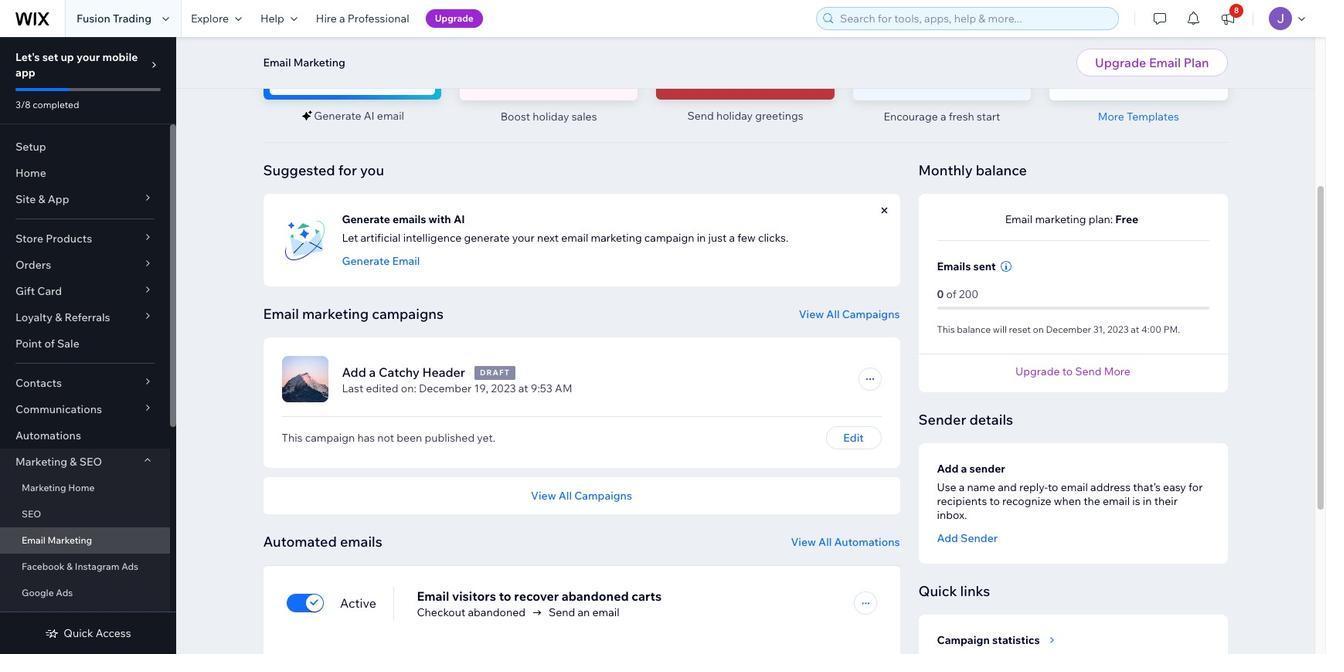 Task type: locate. For each thing, give the bounding box(es) containing it.
0 horizontal spatial send
[[549, 606, 575, 620]]

1 vertical spatial view
[[531, 489, 556, 503]]

holiday for send
[[716, 109, 753, 123]]

abandoned up the send an email
[[562, 589, 629, 604]]

0 horizontal spatial this
[[282, 431, 303, 445]]

0 vertical spatial abandoned
[[562, 589, 629, 604]]

seo up marketing home link
[[79, 455, 102, 469]]

this for this balance will reset on december 31, 2023 at 4:00 pm.
[[937, 324, 955, 335]]

email inside sidebar element
[[22, 535, 46, 547]]

2 holiday from the left
[[533, 109, 569, 123]]

generate up suggested for you
[[314, 109, 361, 123]]

holiday left sales at the left of the page
[[533, 109, 569, 123]]

marketing left plan:
[[1035, 212, 1086, 226]]

0 vertical spatial marketing
[[1035, 212, 1086, 226]]

a left fresh
[[941, 109, 947, 123]]

automated
[[263, 533, 337, 551]]

more down 31,
[[1104, 364, 1131, 378]]

a right hire
[[339, 12, 345, 26]]

1 vertical spatial sender
[[961, 531, 998, 545]]

1 vertical spatial view all campaigns
[[531, 489, 632, 503]]

will
[[993, 324, 1007, 335]]

generate up artificial
[[342, 212, 390, 226]]

2 horizontal spatial send
[[1075, 364, 1102, 378]]

marketing inside popup button
[[15, 455, 67, 469]]

email up you
[[377, 109, 404, 123]]

1 vertical spatial campaigns
[[574, 489, 632, 503]]

add up use
[[937, 462, 959, 476]]

emails sent
[[937, 259, 996, 273]]

facebook & instagram ads link
[[0, 554, 170, 581]]

ai inside generate emails with ai let artificial intelligence generate your next email marketing campaign in just a few clicks.
[[454, 212, 465, 226]]

0 vertical spatial december
[[1046, 324, 1092, 335]]

seo link
[[0, 502, 170, 528]]

email marketing inside sidebar element
[[22, 535, 92, 547]]

of right 0
[[947, 287, 957, 301]]

email
[[1149, 55, 1181, 70], [263, 56, 291, 70], [1005, 212, 1033, 226], [392, 254, 420, 268], [263, 305, 299, 323], [22, 535, 46, 547], [417, 589, 449, 604]]

1 vertical spatial emails
[[340, 533, 382, 551]]

1 horizontal spatial at
[[1131, 324, 1140, 335]]

1 horizontal spatial in
[[1143, 494, 1152, 508]]

1 vertical spatial seo
[[22, 509, 41, 520]]

add
[[342, 364, 366, 380], [937, 462, 959, 476], [937, 531, 958, 545]]

at
[[1131, 324, 1140, 335], [519, 381, 528, 395]]

2 vertical spatial upgrade
[[1016, 364, 1060, 378]]

add a sender use a name and reply-to email address that's easy for recipients to recognize when the email is in their inbox.
[[937, 462, 1203, 522]]

0 horizontal spatial campaigns
[[574, 489, 632, 503]]

this balance will reset on december 31, 2023 at 4:00 pm.
[[937, 324, 1181, 335]]

1 horizontal spatial send
[[687, 109, 714, 123]]

store products button
[[0, 226, 170, 252]]

for left you
[[338, 161, 357, 179]]

Search for tools, apps, help & more... field
[[836, 8, 1114, 29]]

use
[[937, 480, 957, 494]]

and
[[998, 480, 1017, 494]]

on:
[[401, 381, 417, 395]]

in inside generate emails with ai let artificial intelligence generate your next email marketing campaign in just a few clicks.
[[697, 231, 706, 245]]

add for add sender
[[937, 531, 958, 545]]

email right next
[[561, 231, 589, 245]]

generate email button
[[342, 254, 882, 268]]

monthly
[[919, 161, 973, 179]]

encourage
[[884, 109, 938, 123]]

generate down artificial
[[342, 254, 390, 268]]

0 horizontal spatial view all campaigns
[[531, 489, 632, 503]]

0 vertical spatial ai
[[364, 109, 375, 123]]

1 vertical spatial generate
[[342, 212, 390, 226]]

december down header
[[419, 381, 472, 395]]

add up last
[[342, 364, 366, 380]]

sidebar element
[[0, 37, 176, 655]]

google
[[22, 587, 54, 599]]

0 horizontal spatial december
[[419, 381, 472, 395]]

email
[[377, 109, 404, 123], [561, 231, 589, 245], [1061, 480, 1088, 494], [1103, 494, 1130, 508], [593, 606, 620, 620]]

plan
[[1184, 55, 1209, 70]]

store
[[15, 232, 43, 246]]

marketing up marketing home
[[15, 455, 67, 469]]

home down setup
[[15, 166, 46, 180]]

1 horizontal spatial email marketing
[[263, 56, 345, 70]]

2023 down draft
[[491, 381, 516, 395]]

quick left 'access'
[[64, 627, 93, 641]]

1 vertical spatial marketing
[[591, 231, 642, 245]]

1 vertical spatial of
[[44, 337, 55, 351]]

emails
[[937, 259, 971, 273]]

1 horizontal spatial quick
[[919, 582, 957, 600]]

add inside add a sender use a name and reply-to email address that's easy for recipients to recognize when the email is in their inbox.
[[937, 462, 959, 476]]

your
[[77, 50, 100, 64], [512, 231, 535, 245]]

automated emails
[[263, 533, 382, 551]]

0 horizontal spatial quick
[[64, 627, 93, 641]]

quick for quick links
[[919, 582, 957, 600]]

0 vertical spatial generate
[[314, 109, 361, 123]]

balance for monthly
[[976, 161, 1027, 179]]

a left few
[[729, 231, 735, 245]]

view for automated emails
[[791, 535, 816, 549]]

card
[[37, 284, 62, 298]]

more templates
[[1098, 109, 1179, 123]]

0 horizontal spatial holiday
[[533, 109, 569, 123]]

a left sender
[[961, 462, 967, 476]]

balance left will
[[957, 324, 991, 335]]

2 vertical spatial marketing
[[302, 305, 369, 323]]

emails for generate
[[393, 212, 426, 226]]

campaign left has
[[305, 431, 355, 445]]

1 horizontal spatial ads
[[121, 561, 138, 573]]

marketing & seo
[[15, 455, 102, 469]]

upgrade right professional
[[435, 12, 474, 24]]

marketing & seo button
[[0, 449, 170, 475]]

0 of 200
[[937, 287, 979, 301]]

campaign inside generate emails with ai let artificial intelligence generate your next email marketing campaign in just a few clicks.
[[645, 231, 695, 245]]

december
[[1046, 324, 1092, 335], [419, 381, 472, 395]]

holiday left the greetings
[[716, 109, 753, 123]]

1 horizontal spatial seo
[[79, 455, 102, 469]]

in
[[697, 231, 706, 245], [1143, 494, 1152, 508]]

marketing down hire
[[293, 56, 345, 70]]

generate
[[314, 109, 361, 123], [342, 212, 390, 226], [342, 254, 390, 268]]

0 vertical spatial view all campaigns button
[[799, 307, 900, 321]]

0 horizontal spatial ai
[[364, 109, 375, 123]]

add sender button
[[937, 531, 1209, 545]]

edit
[[844, 431, 864, 445]]

0 horizontal spatial at
[[519, 381, 528, 395]]

at left 4:00
[[1131, 324, 1140, 335]]

marketing up generate email button
[[591, 231, 642, 245]]

automations inside sidebar element
[[15, 429, 81, 443]]

generate for generate ai email
[[314, 109, 361, 123]]

plan:
[[1089, 212, 1113, 226]]

marketing home
[[22, 482, 95, 494]]

1 horizontal spatial for
[[1189, 480, 1203, 494]]

1 vertical spatial this
[[282, 431, 303, 445]]

1 vertical spatial your
[[512, 231, 535, 245]]

add a catchy header
[[342, 364, 465, 380]]

0 vertical spatial emails
[[393, 212, 426, 226]]

3/8
[[15, 99, 31, 111]]

home down marketing & seo popup button at the bottom of the page
[[68, 482, 95, 494]]

& down the automations link
[[70, 455, 77, 469]]

on
[[1033, 324, 1044, 335]]

december right on in the right of the page
[[1046, 324, 1092, 335]]

this for this campaign has not been published yet.
[[282, 431, 303, 445]]

0 horizontal spatial marketing
[[302, 305, 369, 323]]

& inside popup button
[[55, 311, 62, 325]]

1 horizontal spatial marketing
[[591, 231, 642, 245]]

emails for automated
[[340, 533, 382, 551]]

site & app button
[[0, 186, 170, 213]]

gift card
[[15, 284, 62, 298]]

email visitors to recover abandoned carts
[[417, 589, 662, 604]]

email marketing up the facebook
[[22, 535, 92, 547]]

1 vertical spatial campaign
[[305, 431, 355, 445]]

0 vertical spatial home
[[15, 166, 46, 180]]

0 vertical spatial view
[[799, 307, 824, 321]]

0 vertical spatial 2023
[[1108, 324, 1129, 335]]

1 vertical spatial view all campaigns button
[[531, 489, 632, 503]]

1 horizontal spatial automations
[[835, 535, 900, 549]]

1 holiday from the left
[[716, 109, 753, 123]]

0 horizontal spatial for
[[338, 161, 357, 179]]

email inside generate emails with ai let artificial intelligence generate your next email marketing campaign in just a few clicks.
[[561, 231, 589, 245]]

balance down start
[[976, 161, 1027, 179]]

send holiday greetings
[[687, 109, 804, 123]]

0 horizontal spatial campaign
[[305, 431, 355, 445]]

0 horizontal spatial emails
[[340, 533, 382, 551]]

checkout abandoned
[[417, 606, 526, 620]]

upgrade
[[435, 12, 474, 24], [1095, 55, 1147, 70], [1016, 364, 1060, 378]]

1 vertical spatial in
[[1143, 494, 1152, 508]]

0 vertical spatial seo
[[79, 455, 102, 469]]

1 horizontal spatial holiday
[[716, 109, 753, 123]]

abandoned
[[562, 589, 629, 604], [468, 606, 526, 620]]

1 horizontal spatial abandoned
[[562, 589, 629, 604]]

an
[[578, 606, 590, 620]]

this
[[937, 324, 955, 335], [282, 431, 303, 445]]

quick for quick access
[[64, 627, 93, 641]]

emails right automated
[[340, 533, 382, 551]]

home link
[[0, 160, 170, 186]]

email marketing inside button
[[263, 56, 345, 70]]

google ads link
[[0, 581, 170, 607]]

1 vertical spatial ai
[[454, 212, 465, 226]]

0 vertical spatial this
[[937, 324, 955, 335]]

& right site
[[38, 192, 45, 206]]

1 vertical spatial ads
[[56, 587, 73, 599]]

recipients
[[937, 494, 987, 508]]

your inside generate emails with ai let artificial intelligence generate your next email marketing campaign in just a few clicks.
[[512, 231, 535, 245]]

1 vertical spatial home
[[68, 482, 95, 494]]

0 vertical spatial upgrade
[[435, 12, 474, 24]]

a up edited on the bottom of page
[[369, 364, 376, 380]]

1 horizontal spatial of
[[947, 287, 957, 301]]

this left has
[[282, 431, 303, 445]]

sender down inbox.
[[961, 531, 998, 545]]

0 vertical spatial send
[[687, 109, 714, 123]]

when
[[1054, 494, 1081, 508]]

ai
[[364, 109, 375, 123], [454, 212, 465, 226]]

0 vertical spatial campaign
[[645, 231, 695, 245]]

holiday
[[716, 109, 753, 123], [533, 109, 569, 123]]

encourage a fresh start
[[884, 109, 1001, 123]]

more left templates
[[1098, 109, 1125, 123]]

in left just
[[697, 231, 706, 245]]

emails inside generate emails with ai let artificial intelligence generate your next email marketing campaign in just a few clicks.
[[393, 212, 426, 226]]

quick access
[[64, 627, 131, 641]]

templates
[[1127, 109, 1179, 123]]

0 horizontal spatial in
[[697, 231, 706, 245]]

loyalty & referrals button
[[0, 305, 170, 331]]

all for email marketing campaigns
[[827, 307, 840, 321]]

store products
[[15, 232, 92, 246]]

campaign left just
[[645, 231, 695, 245]]

your right up
[[77, 50, 100, 64]]

0 horizontal spatial view all campaigns button
[[531, 489, 632, 503]]

for right the easy
[[1189, 480, 1203, 494]]

quick left links
[[919, 582, 957, 600]]

seo
[[79, 455, 102, 469], [22, 509, 41, 520]]

sender left details
[[919, 411, 967, 429]]

0 horizontal spatial upgrade
[[435, 12, 474, 24]]

1 vertical spatial automations
[[835, 535, 900, 549]]

email marketing down hire
[[263, 56, 345, 70]]

quick inside sidebar element
[[64, 627, 93, 641]]

upgrade down on in the right of the page
[[1016, 364, 1060, 378]]

your left next
[[512, 231, 535, 245]]

1 vertical spatial quick
[[64, 627, 93, 641]]

1 horizontal spatial december
[[1046, 324, 1092, 335]]

marketing
[[293, 56, 345, 70], [15, 455, 67, 469], [22, 482, 66, 494], [48, 535, 92, 547]]

clicks.
[[758, 231, 789, 245]]

2 vertical spatial send
[[549, 606, 575, 620]]

in right the is
[[1143, 494, 1152, 508]]

0 vertical spatial ads
[[121, 561, 138, 573]]

1 horizontal spatial campaigns
[[842, 307, 900, 321]]

0 horizontal spatial ads
[[56, 587, 73, 599]]

am
[[555, 381, 573, 395]]

8
[[1234, 5, 1239, 15]]

1 vertical spatial for
[[1189, 480, 1203, 494]]

1 horizontal spatial campaign
[[645, 231, 695, 245]]

1 horizontal spatial view all campaigns
[[799, 307, 900, 321]]

1 horizontal spatial upgrade
[[1016, 364, 1060, 378]]

ai right with at the top left of page
[[454, 212, 465, 226]]

& right the facebook
[[67, 561, 73, 573]]

1 horizontal spatial this
[[937, 324, 955, 335]]

you
[[360, 161, 384, 179]]

ads right instagram
[[121, 561, 138, 573]]

completed
[[33, 99, 79, 111]]

your inside let's set up your mobile app
[[77, 50, 100, 64]]

in inside add a sender use a name and reply-to email address that's easy for recipients to recognize when the email is in their inbox.
[[1143, 494, 1152, 508]]

1 vertical spatial abandoned
[[468, 606, 526, 620]]

& for marketing
[[70, 455, 77, 469]]

add down inbox.
[[937, 531, 958, 545]]

their
[[1155, 494, 1178, 508]]

1 horizontal spatial view all campaigns button
[[799, 307, 900, 321]]

email right an
[[593, 606, 620, 620]]

0 vertical spatial of
[[947, 287, 957, 301]]

yet.
[[477, 431, 496, 445]]

& right loyalty
[[55, 311, 62, 325]]

ads right google on the left
[[56, 587, 73, 599]]

of left sale
[[44, 337, 55, 351]]

trading
[[113, 12, 152, 26]]

1 vertical spatial all
[[559, 489, 572, 503]]

upgrade up more templates button
[[1095, 55, 1147, 70]]

published
[[425, 431, 475, 445]]

to down this balance will reset on december 31, 2023 at 4:00 pm.
[[1063, 364, 1073, 378]]

0 vertical spatial in
[[697, 231, 706, 245]]

0 vertical spatial email marketing
[[263, 56, 345, 70]]

carts
[[632, 589, 662, 604]]

abandoned down visitors
[[468, 606, 526, 620]]

of inside 'link'
[[44, 337, 55, 351]]

contacts button
[[0, 370, 170, 397]]

to left the on the bottom of page
[[1048, 480, 1059, 494]]

of for sale
[[44, 337, 55, 351]]

this down 0
[[937, 324, 955, 335]]

marketing down generate email
[[302, 305, 369, 323]]

0 vertical spatial quick
[[919, 582, 957, 600]]

2 vertical spatial add
[[937, 531, 958, 545]]

seo down marketing home
[[22, 509, 41, 520]]

0 horizontal spatial your
[[77, 50, 100, 64]]

0 horizontal spatial automations
[[15, 429, 81, 443]]

1 vertical spatial email marketing
[[22, 535, 92, 547]]

view all campaigns
[[799, 307, 900, 321], [531, 489, 632, 503]]

marketing for campaigns
[[302, 305, 369, 323]]

point
[[15, 337, 42, 351]]

0 horizontal spatial email marketing
[[22, 535, 92, 547]]

send for send an email
[[549, 606, 575, 620]]

& for loyalty
[[55, 311, 62, 325]]

0 vertical spatial campaigns
[[842, 307, 900, 321]]

at left the 9:53
[[519, 381, 528, 395]]

ai up you
[[364, 109, 375, 123]]

2023 right 31,
[[1108, 324, 1129, 335]]

marketing inside button
[[293, 56, 345, 70]]

emails up intelligence
[[393, 212, 426, 226]]

generate inside generate emails with ai let artificial intelligence generate your next email marketing campaign in just a few clicks.
[[342, 212, 390, 226]]

9:53
[[531, 381, 553, 395]]

0 vertical spatial balance
[[976, 161, 1027, 179]]

to left recognize
[[990, 494, 1000, 508]]



Task type: describe. For each thing, give the bounding box(es) containing it.
seo inside popup button
[[79, 455, 102, 469]]

pm.
[[1164, 324, 1181, 335]]

email marketing link
[[0, 528, 170, 554]]

google ads
[[22, 587, 73, 599]]

generate emails with ai let artificial intelligence generate your next email marketing campaign in just a few clicks.
[[342, 212, 789, 245]]

sent
[[974, 259, 996, 273]]

site
[[15, 192, 36, 206]]

send for send holiday greetings
[[687, 109, 714, 123]]

just
[[708, 231, 727, 245]]

referrals
[[65, 311, 110, 325]]

that's
[[1133, 480, 1161, 494]]

email marketing plan: free
[[1005, 212, 1139, 226]]

this campaign has not been published yet.
[[282, 431, 496, 445]]

generate ai email
[[314, 109, 404, 123]]

0 vertical spatial more
[[1098, 109, 1125, 123]]

site & app
[[15, 192, 69, 206]]

upgrade for upgrade email plan
[[1095, 55, 1147, 70]]

add for add a sender use a name and reply-to email address that's easy for recipients to recognize when the email is in their inbox.
[[937, 462, 959, 476]]

has
[[357, 431, 375, 445]]

up
[[61, 50, 74, 64]]

setup
[[15, 140, 46, 154]]

a for add a sender use a name and reply-to email address that's easy for recipients to recognize when the email is in their inbox.
[[961, 462, 967, 476]]

all for automated emails
[[819, 535, 832, 549]]

reply-
[[1020, 480, 1048, 494]]

set
[[42, 50, 58, 64]]

to right visitors
[[499, 589, 512, 604]]

automations link
[[0, 423, 170, 449]]

fusion
[[77, 12, 110, 26]]

1 vertical spatial at
[[519, 381, 528, 395]]

0 horizontal spatial abandoned
[[468, 606, 526, 620]]

email marketing for email marketing link
[[22, 535, 92, 547]]

1 horizontal spatial home
[[68, 482, 95, 494]]

app
[[48, 192, 69, 206]]

generate email
[[342, 254, 420, 268]]

facebook & instagram ads
[[22, 561, 138, 573]]

help
[[260, 12, 284, 26]]

email marketing for email marketing button
[[263, 56, 345, 70]]

quick links
[[919, 582, 990, 600]]

1 vertical spatial more
[[1104, 364, 1131, 378]]

loyalty
[[15, 311, 53, 325]]

a for add a catchy header
[[369, 364, 376, 380]]

upgrade to send more
[[1016, 364, 1131, 378]]

catchy
[[379, 364, 420, 380]]

boost
[[501, 109, 530, 123]]

marketing for plan:
[[1035, 212, 1086, 226]]

a right use
[[959, 480, 965, 494]]

0 vertical spatial sender
[[919, 411, 967, 429]]

reset
[[1009, 324, 1031, 335]]

monthly balance
[[919, 161, 1027, 179]]

marketing down marketing & seo
[[22, 482, 66, 494]]

marketing inside generate emails with ai let artificial intelligence generate your next email marketing campaign in just a few clicks.
[[591, 231, 642, 245]]

marketing up facebook & instagram ads
[[48, 535, 92, 547]]

19,
[[474, 381, 489, 395]]

address
[[1091, 480, 1131, 494]]

been
[[397, 431, 422, 445]]

let's
[[15, 50, 40, 64]]

view all automations button
[[791, 535, 900, 549]]

a inside generate emails with ai let artificial intelligence generate your next email marketing campaign in just a few clicks.
[[729, 231, 735, 245]]

1 horizontal spatial 2023
[[1108, 324, 1129, 335]]

orders
[[15, 258, 51, 272]]

hire a professional link
[[307, 0, 419, 37]]

mobile
[[102, 50, 138, 64]]

upgrade to send more button
[[1016, 364, 1131, 378]]

recover
[[514, 589, 559, 604]]

few
[[738, 231, 756, 245]]

more templates button
[[1098, 109, 1179, 123]]

generate
[[464, 231, 510, 245]]

3/8 completed
[[15, 99, 79, 111]]

suggested
[[263, 161, 335, 179]]

add sender
[[937, 531, 998, 545]]

sales
[[572, 109, 597, 123]]

upgrade for upgrade to send more
[[1016, 364, 1060, 378]]

email left address
[[1061, 480, 1088, 494]]

loyalty & referrals
[[15, 311, 110, 325]]

edit button
[[826, 426, 882, 450]]

of for 200
[[947, 287, 957, 301]]

inbox.
[[937, 508, 967, 522]]

free
[[1116, 212, 1139, 226]]

draft
[[480, 368, 510, 378]]

upgrade email plan button
[[1077, 49, 1228, 77]]

products
[[46, 232, 92, 246]]

intelligence
[[403, 231, 462, 245]]

1 vertical spatial send
[[1075, 364, 1102, 378]]

campaign
[[937, 633, 990, 647]]

communications
[[15, 403, 102, 417]]

view all campaigns for view all campaigns button to the right
[[799, 307, 900, 321]]

facebook
[[22, 561, 65, 573]]

a for encourage a fresh start
[[941, 109, 947, 123]]

email marketing campaigns
[[263, 305, 444, 323]]

easy
[[1163, 480, 1186, 494]]

view for email marketing campaigns
[[799, 307, 824, 321]]

0 horizontal spatial seo
[[22, 509, 41, 520]]

hire a professional
[[316, 12, 409, 26]]

& for facebook
[[67, 561, 73, 573]]

8 button
[[1211, 0, 1245, 37]]

0 horizontal spatial 2023
[[491, 381, 516, 395]]

generate for generate email
[[342, 254, 390, 268]]

generate for generate emails with ai let artificial intelligence generate your next email marketing campaign in just a few clicks.
[[342, 212, 390, 226]]

upgrade email plan
[[1095, 55, 1209, 70]]

holiday for boost
[[533, 109, 569, 123]]

name
[[967, 480, 996, 494]]

view all campaigns for leftmost view all campaigns button
[[531, 489, 632, 503]]

links
[[961, 582, 990, 600]]

details
[[970, 411, 1013, 429]]

balance for this
[[957, 324, 991, 335]]

0 horizontal spatial home
[[15, 166, 46, 180]]

0 vertical spatial at
[[1131, 324, 1140, 335]]

instagram
[[75, 561, 119, 573]]

let
[[342, 231, 358, 245]]

for inside add a sender use a name and reply-to email address that's easy for recipients to recognize when the email is in their inbox.
[[1189, 480, 1203, 494]]

checkout
[[417, 606, 466, 620]]

a for hire a professional
[[339, 12, 345, 26]]

0 vertical spatial for
[[338, 161, 357, 179]]

email left the is
[[1103, 494, 1130, 508]]

with
[[429, 212, 451, 226]]

add for add a catchy header
[[342, 364, 366, 380]]

active
[[340, 596, 376, 611]]

upgrade for upgrade
[[435, 12, 474, 24]]

artificial
[[361, 231, 401, 245]]

sender details
[[919, 411, 1013, 429]]

& for site
[[38, 192, 45, 206]]

view all automations
[[791, 535, 900, 549]]

1 vertical spatial december
[[419, 381, 472, 395]]

fusion trading
[[77, 12, 152, 26]]

next
[[537, 231, 559, 245]]



Task type: vqa. For each thing, say whether or not it's contained in the screenshot.
3/8
yes



